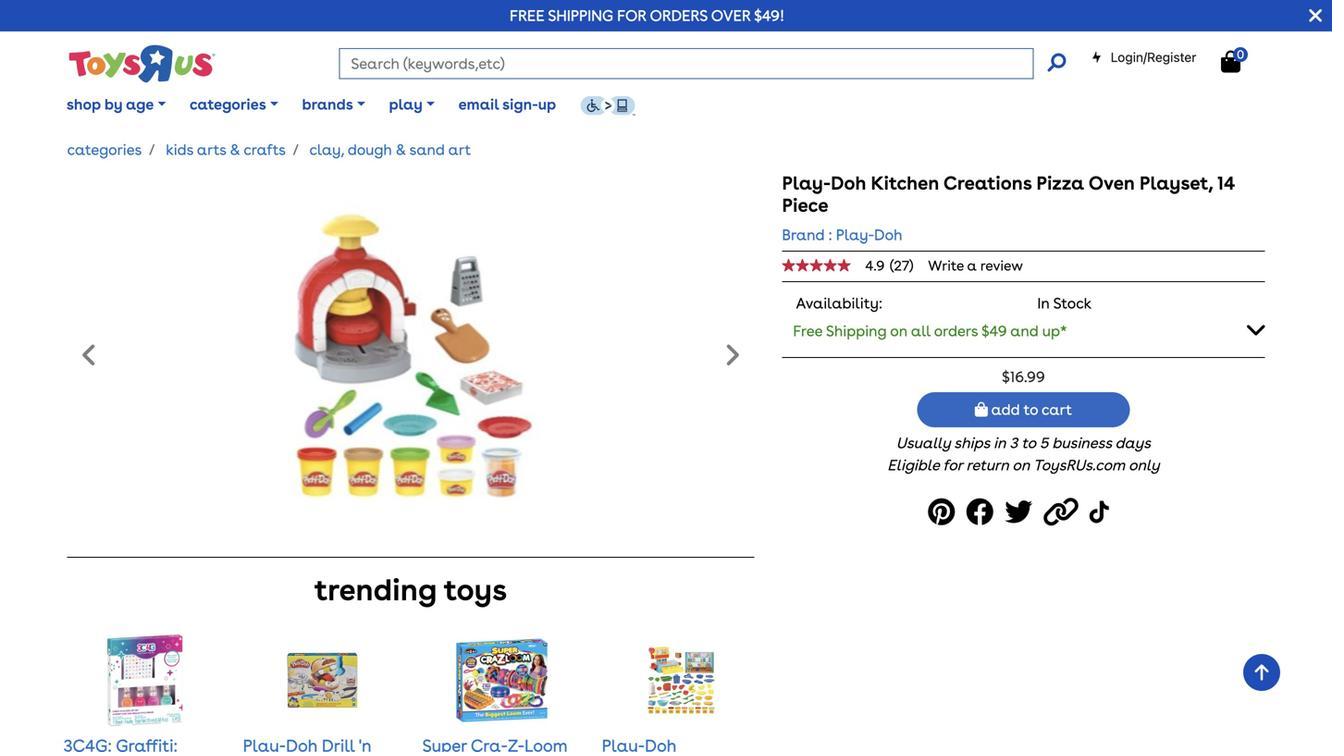 Task type: describe. For each thing, give the bounding box(es) containing it.
return
[[967, 456, 1009, 474]]

review
[[981, 257, 1024, 274]]

brand
[[782, 226, 825, 244]]

write
[[929, 257, 964, 274]]

(27)
[[890, 257, 914, 274]]

clay, dough & sand art link
[[310, 141, 471, 159]]

add
[[992, 401, 1020, 419]]

shipping
[[548, 6, 614, 25]]

add to cart
[[988, 401, 1073, 419]]

free shipping for orders over $49!
[[510, 6, 785, 25]]

super cra-z-loom - diy bracelet loom kit, 2200 latex free color bands, 6 row loom, design & create, cra-z-art ages 8+ image
[[456, 634, 548, 727]]

play-doh kitchen creations pizza oven playset, 14 piece brand : play-doh
[[782, 172, 1236, 244]]

up*
[[1043, 322, 1068, 340]]

shopping bag image for the 0 link
[[1222, 50, 1241, 73]]

0 vertical spatial play-
[[782, 172, 831, 194]]

usually
[[897, 434, 951, 452]]

shop by age
[[66, 95, 154, 113]]

free
[[510, 6, 545, 25]]

all
[[912, 322, 931, 340]]

& for dough
[[396, 141, 406, 159]]

login/register
[[1111, 50, 1197, 65]]

brand : play-doh link
[[782, 224, 903, 246]]

kids
[[166, 141, 194, 159]]

brands button
[[290, 82, 377, 128]]

oven
[[1089, 172, 1135, 194]]

add to cart button
[[918, 393, 1130, 428]]

age
[[126, 95, 154, 113]]

for
[[943, 456, 963, 474]]

this icon serves as a link to download the essential accessibility assistive technology app for individuals with physical disabilities. it is featured as part of our commitment to diversity and inclusion. image
[[580, 96, 636, 116]]

trending toys
[[315, 572, 507, 608]]

by
[[104, 95, 123, 113]]

usually ships in 3 to 5 business days eligible for return on toysrus.com only
[[888, 434, 1160, 474]]

0
[[1238, 47, 1245, 61]]

& for arts
[[230, 141, 240, 159]]

menu bar containing shop by age
[[55, 72, 1333, 137]]

creations
[[944, 172, 1032, 194]]

only
[[1129, 456, 1160, 474]]

pizza
[[1037, 172, 1085, 194]]

orders
[[650, 6, 708, 25]]

play-doh kitchen creations pizza oven playset, 14 piece image number null image
[[259, 172, 563, 542]]

clay,
[[310, 141, 344, 159]]

$49!
[[754, 6, 785, 25]]

login/register button
[[1092, 48, 1197, 67]]

categories link
[[67, 141, 142, 159]]

shop
[[66, 95, 101, 113]]

arts
[[197, 141, 226, 159]]

on inside usually ships in 3 to 5 business days eligible for return on toysrus.com only
[[1013, 456, 1030, 474]]

free shipping on all orders $49 and up* button
[[782, 311, 1266, 350]]

email
[[459, 95, 499, 113]]

play-doh drill 'n fill dentist image
[[285, 634, 361, 727]]

and
[[1011, 322, 1039, 340]]

4.9 (27)
[[866, 257, 914, 274]]

for
[[617, 6, 647, 25]]

up
[[538, 95, 556, 113]]



Task type: vqa. For each thing, say whether or not it's contained in the screenshot.
Recommend
no



Task type: locate. For each thing, give the bounding box(es) containing it.
0 horizontal spatial doh
[[831, 172, 867, 194]]

close button image
[[1310, 6, 1323, 26]]

on inside dropdown button
[[891, 322, 908, 340]]

email sign-up
[[459, 95, 556, 113]]

1 vertical spatial on
[[1013, 456, 1030, 474]]

free shipping on all orders $49 and up*
[[794, 322, 1068, 340]]

on
[[891, 322, 908, 340], [1013, 456, 1030, 474]]

days
[[1116, 434, 1151, 452]]

1 vertical spatial doh
[[875, 226, 903, 244]]

shopping bag image left add
[[975, 402, 988, 417]]

kids arts & crafts link
[[166, 141, 286, 159]]

$49
[[982, 322, 1007, 340]]

0 horizontal spatial on
[[891, 322, 908, 340]]

ships
[[954, 434, 990, 452]]

shopping bag image
[[1222, 50, 1241, 73], [975, 402, 988, 417]]

shipping
[[826, 322, 887, 340]]

1 horizontal spatial shopping bag image
[[1222, 50, 1241, 73]]

:
[[829, 226, 833, 244]]

on down 3
[[1013, 456, 1030, 474]]

doh right piece
[[831, 172, 867, 194]]

playset,
[[1140, 172, 1214, 194]]

to right add
[[1024, 401, 1039, 419]]

to inside add to cart button
[[1024, 401, 1039, 419]]

free shipping for orders over $49! link
[[510, 6, 785, 25]]

0 vertical spatial to
[[1024, 401, 1039, 419]]

crafts
[[244, 141, 286, 159]]

1 & from the left
[[230, 141, 240, 159]]

write a review button
[[929, 257, 1024, 274]]

sign-
[[503, 95, 538, 113]]

toys
[[444, 572, 507, 608]]

5
[[1040, 434, 1049, 452]]

1 horizontal spatial doh
[[875, 226, 903, 244]]

share a link to play-doh kitchen creations pizza oven playset, 14 piece on twitter image
[[1005, 492, 1039, 533]]

categories for categories link
[[67, 141, 142, 159]]

in
[[994, 434, 1006, 452]]

in stock
[[1038, 294, 1092, 312]]

categories down shop by age
[[67, 141, 142, 159]]

&
[[230, 141, 240, 159], [396, 141, 406, 159]]

shop by age button
[[55, 82, 178, 128]]

sand
[[410, 141, 445, 159]]

1 horizontal spatial &
[[396, 141, 406, 159]]

shopping bag image inside add to cart button
[[975, 402, 988, 417]]

1 horizontal spatial on
[[1013, 456, 1030, 474]]

0 horizontal spatial &
[[230, 141, 240, 159]]

0 horizontal spatial play-
[[782, 172, 831, 194]]

categories
[[190, 95, 266, 113], [67, 141, 142, 159]]

over
[[711, 6, 751, 25]]

email sign-up link
[[447, 82, 568, 128]]

1 vertical spatial categories
[[67, 141, 142, 159]]

1 horizontal spatial play-
[[836, 226, 875, 244]]

shopping bag image right the login/register
[[1222, 50, 1241, 73]]

piece
[[782, 194, 829, 217]]

free
[[794, 322, 823, 340]]

1 vertical spatial shopping bag image
[[975, 402, 988, 417]]

0 vertical spatial shopping bag image
[[1222, 50, 1241, 73]]

4.9
[[866, 257, 885, 274]]

play-
[[782, 172, 831, 194], [836, 226, 875, 244]]

clay, dough & sand art
[[310, 141, 471, 159]]

orders
[[934, 322, 978, 340]]

copy a link to play-doh kitchen creations pizza oven playset, 14 piece image
[[1044, 492, 1084, 533]]

0 horizontal spatial categories
[[67, 141, 142, 159]]

play- right :
[[836, 226, 875, 244]]

& right arts on the left
[[230, 141, 240, 159]]

1 vertical spatial to
[[1022, 434, 1036, 452]]

on left all
[[891, 322, 908, 340]]

stock
[[1054, 294, 1092, 312]]

eligible
[[888, 456, 940, 474]]

$16.99
[[1002, 368, 1046, 386]]

0 horizontal spatial shopping bag image
[[975, 402, 988, 417]]

14
[[1218, 172, 1236, 194]]

Enter Keyword or Item No. search field
[[339, 48, 1034, 79]]

brands
[[302, 95, 353, 113]]

write a review
[[929, 257, 1024, 274]]

0 vertical spatial on
[[891, 322, 908, 340]]

doh
[[831, 172, 867, 194], [875, 226, 903, 244]]

play- up brand on the top right of page
[[782, 172, 831, 194]]

play button
[[377, 82, 447, 128]]

play-doh supermarket spree playset image
[[644, 634, 720, 727]]

a
[[968, 257, 977, 274]]

categories for the categories dropdown button
[[190, 95, 266, 113]]

categories button
[[178, 82, 290, 128]]

create a pinterest pin for play-doh kitchen creations pizza oven playset, 14 piece image
[[928, 492, 961, 533]]

share play-doh kitchen creations pizza oven playset, 14 piece on facebook image
[[966, 492, 1000, 533]]

kids arts & crafts
[[166, 141, 286, 159]]

art
[[449, 141, 471, 159]]

doh up 4.9 (27)
[[875, 226, 903, 244]]

in
[[1038, 294, 1050, 312]]

kitchen
[[871, 172, 940, 194]]

shopping bag image inside the 0 link
[[1222, 50, 1241, 73]]

to inside usually ships in 3 to 5 business days eligible for return on toysrus.com only
[[1022, 434, 1036, 452]]

tiktok image
[[1090, 492, 1114, 533]]

3c4g: graffiti: street style nail art set image
[[97, 634, 189, 727]]

toysrus.com
[[1034, 456, 1126, 474]]

to
[[1024, 401, 1039, 419], [1022, 434, 1036, 452]]

play
[[389, 95, 423, 113]]

trending
[[315, 572, 437, 608]]

availability:
[[796, 294, 883, 312]]

0 link
[[1222, 47, 1260, 74]]

dough
[[348, 141, 392, 159]]

categories up the kids arts & crafts
[[190, 95, 266, 113]]

shopping bag image for add to cart button
[[975, 402, 988, 417]]

menu bar
[[55, 72, 1333, 137]]

cart
[[1042, 401, 1073, 419]]

1 vertical spatial play-
[[836, 226, 875, 244]]

toys r us image
[[67, 43, 215, 85]]

business
[[1053, 434, 1112, 452]]

2 & from the left
[[396, 141, 406, 159]]

1 horizontal spatial categories
[[190, 95, 266, 113]]

None search field
[[339, 48, 1067, 79]]

& left sand
[[396, 141, 406, 159]]

3
[[1010, 434, 1018, 452]]

0 vertical spatial categories
[[190, 95, 266, 113]]

to right 3
[[1022, 434, 1036, 452]]

0 vertical spatial doh
[[831, 172, 867, 194]]

categories inside dropdown button
[[190, 95, 266, 113]]



